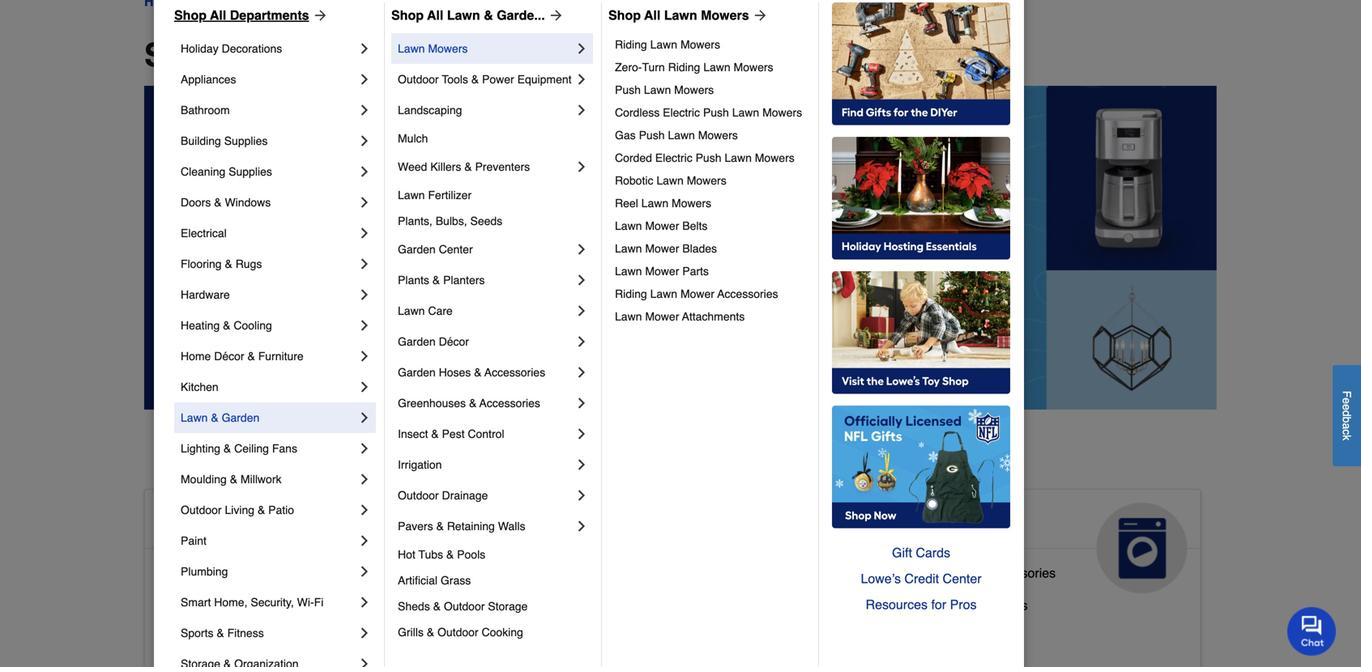 Task type: describe. For each thing, give the bounding box(es) containing it.
sports
[[181, 627, 213, 640]]

animal & pet care image
[[736, 503, 827, 594]]

outdoor for outdoor living & patio
[[181, 504, 222, 517]]

killers
[[430, 160, 461, 173]]

find gifts for the diyer. image
[[832, 2, 1010, 126]]

hoses
[[439, 366, 471, 379]]

mower for attachments
[[645, 310, 679, 323]]

center inside the garden center link
[[439, 243, 473, 256]]

& right pavers
[[436, 520, 444, 533]]

lighting
[[181, 442, 220, 455]]

moulding & millwork link
[[181, 464, 357, 495]]

f e e d b a c k button
[[1333, 365, 1361, 467]]

chevron right image for plants & planters
[[574, 272, 590, 288]]

outdoor drainage link
[[398, 480, 574, 511]]

grills & outdoor cooking link
[[398, 620, 590, 646]]

décor for lawn
[[439, 335, 469, 348]]

turn
[[642, 61, 665, 74]]

1 e from the top
[[1341, 398, 1354, 404]]

lawn care
[[398, 305, 453, 318]]

landscaping
[[398, 104, 462, 117]]

1 vertical spatial pet
[[519, 624, 539, 639]]

home inside accessible entry & home link
[[270, 631, 304, 646]]

garden décor link
[[398, 327, 574, 357]]

heating & cooling link
[[181, 310, 357, 341]]

lawn fertilizer
[[398, 189, 472, 202]]

garden hoses & accessories link
[[398, 357, 574, 388]]

garden for garden center
[[398, 243, 436, 256]]

insect & pest control link
[[398, 419, 574, 450]]

f
[[1341, 391, 1354, 398]]

chevron right image for plumbing
[[357, 564, 373, 580]]

animal
[[519, 510, 595, 536]]

shop all departments
[[174, 8, 309, 23]]

zero-
[[615, 61, 642, 74]]

outdoor living & patio link
[[181, 495, 357, 526]]

resources for pros
[[866, 598, 977, 613]]

home décor & furniture
[[181, 350, 304, 363]]

drainage
[[442, 489, 488, 502]]

gift cards
[[892, 546, 950, 561]]

center inside 'lowe's credit center' "link"
[[943, 572, 982, 587]]

visit the lowe's toy shop. image
[[832, 271, 1010, 395]]

all for shop all departments
[[210, 8, 226, 23]]

push right gas
[[639, 129, 665, 142]]

chevron right image for home décor & furniture
[[357, 348, 373, 365]]

accessible bedroom link
[[158, 595, 276, 627]]

plumbing
[[181, 566, 228, 579]]

accessible for accessible bedroom
[[158, 598, 220, 613]]

landscaping link
[[398, 95, 574, 126]]

lawn mower attachments link
[[615, 305, 807, 328]]

lawn & garden link
[[181, 403, 357, 433]]

accessible entry & home
[[158, 631, 304, 646]]

0 horizontal spatial appliances link
[[181, 64, 357, 95]]

robotic lawn mowers
[[615, 174, 727, 187]]

chevron right image for doors & windows
[[357, 194, 373, 211]]

& left pros on the right bottom of page
[[939, 598, 948, 613]]

chevron right image for building supplies
[[357, 133, 373, 149]]

chevron right image for garden hoses & accessories
[[574, 365, 590, 381]]

pavers & retaining walls
[[398, 520, 525, 533]]

greenhouses & accessories link
[[398, 388, 574, 419]]

power
[[482, 73, 514, 86]]

& inside 'link'
[[224, 442, 231, 455]]

lighting & ceiling fans
[[181, 442, 297, 455]]

weed killers & preventers
[[398, 160, 530, 173]]

shop all departments link
[[174, 6, 329, 25]]

& down the accessible bedroom link
[[217, 627, 224, 640]]

shop all lawn mowers
[[609, 8, 749, 23]]

1 horizontal spatial appliances
[[880, 510, 1001, 536]]

1 vertical spatial appliances link
[[867, 490, 1201, 594]]

& left rugs at the top of page
[[225, 258, 232, 271]]

pavers
[[398, 520, 433, 533]]

outdoor living & patio
[[181, 504, 294, 517]]

kitchen
[[181, 381, 219, 394]]

all down shop all departments link
[[234, 36, 274, 74]]

garden for garden hoses & accessories
[[398, 366, 436, 379]]

& left garde...
[[484, 8, 493, 23]]

riding lawn mower accessories link
[[615, 283, 807, 305]]

chevron right image for outdoor living & patio
[[357, 502, 373, 519]]

reel lawn mowers
[[615, 197, 711, 210]]

0 vertical spatial parts
[[682, 265, 709, 278]]

enjoy savings year-round. no matter what you're shopping for, find what you need at a great price. image
[[144, 86, 1217, 410]]

building supplies link
[[181, 126, 357, 156]]

hot tubs & pools
[[398, 549, 485, 562]]

chevron right image for lighting & ceiling fans
[[357, 441, 373, 457]]

2 e from the top
[[1341, 404, 1354, 411]]

chevron right image for garden center
[[574, 241, 590, 258]]

chevron right image for paint
[[357, 533, 373, 549]]

all for shop all lawn mowers
[[644, 8, 661, 23]]

home,
[[214, 596, 248, 609]]

chevron right image for flooring & rugs
[[357, 256, 373, 272]]

livestock supplies link
[[519, 588, 626, 621]]

accessories for riding lawn mower accessories
[[717, 288, 778, 301]]

officially licensed n f l gifts. shop now. image
[[832, 406, 1010, 529]]

chevron right image for cleaning supplies
[[357, 164, 373, 180]]

& right plants on the left of page
[[433, 274, 440, 287]]

walls
[[498, 520, 525, 533]]

chat invite button image
[[1288, 607, 1337, 656]]

care inside animal & pet care
[[519, 536, 569, 561]]

chevron right image for landscaping
[[574, 102, 590, 118]]

chevron right image for holiday decorations
[[357, 41, 373, 57]]

plants & planters link
[[398, 265, 574, 296]]

plants & planters
[[398, 274, 485, 287]]

plants, bulbs, seeds
[[398, 215, 503, 228]]

mowers up tools
[[428, 42, 468, 55]]

arrow right image for shop all lawn & garde...
[[545, 7, 564, 23]]

outdoor down sheds & outdoor storage
[[438, 626, 479, 639]]

paint link
[[181, 526, 357, 557]]

& inside animal & pet care
[[601, 510, 617, 536]]

riding for mower
[[615, 288, 647, 301]]

cards
[[916, 546, 950, 561]]

reel
[[615, 197, 638, 210]]

appliance parts & accessories link
[[880, 562, 1056, 595]]

& left pest
[[431, 428, 439, 441]]

chevron right image for smart home, security, wi-fi
[[357, 595, 373, 611]]

lawn mower blades
[[615, 242, 717, 255]]

push lawn mowers link
[[615, 79, 807, 101]]

belts
[[682, 220, 708, 233]]

riding lawn mowers link
[[615, 33, 807, 56]]

cordless electric push lawn mowers link
[[615, 101, 807, 124]]

hot
[[398, 549, 415, 562]]

appliances image
[[1097, 503, 1188, 594]]

& right "doors"
[[214, 196, 222, 209]]

accessible for accessible bathroom
[[158, 566, 220, 581]]

accessible bathroom
[[158, 566, 280, 581]]

push lawn mowers
[[615, 83, 714, 96]]

cleaning supplies
[[181, 165, 272, 178]]

chevron right image for kitchen
[[357, 379, 373, 395]]

electric for cordless
[[663, 106, 700, 119]]

accessories inside greenhouses & accessories link
[[480, 397, 540, 410]]

accessible for accessible entry & home
[[158, 631, 220, 646]]

mowers up corded electric push lawn mowers link
[[698, 129, 738, 142]]

chevron right image for electrical
[[357, 225, 373, 241]]

cooling
[[234, 319, 272, 332]]

shop for shop all lawn & garde...
[[391, 8, 424, 23]]

moulding
[[181, 473, 227, 486]]

chevron right image for hardware
[[357, 287, 373, 303]]

lawn mowers link
[[398, 33, 574, 64]]

lawn mower belts
[[615, 220, 708, 233]]

holiday decorations link
[[181, 33, 357, 64]]

pet beds, houses, & furniture
[[519, 624, 694, 639]]

corded
[[615, 152, 652, 164]]

push up gas push lawn mowers link
[[703, 106, 729, 119]]

chevron right image for weed killers & preventers
[[574, 159, 590, 175]]

accessible home
[[158, 510, 346, 536]]

building
[[181, 135, 221, 147]]

accessories for garden hoses & accessories
[[485, 366, 545, 379]]

riding lawn mowers
[[615, 38, 720, 51]]

garden for garden décor
[[398, 335, 436, 348]]

push down gas push lawn mowers link
[[696, 152, 722, 164]]

reel lawn mowers link
[[615, 192, 807, 215]]

accessible home link
[[145, 490, 479, 594]]

flooring & rugs link
[[181, 249, 357, 280]]

seeds
[[470, 215, 503, 228]]

lowe's credit center link
[[832, 566, 1010, 592]]

0 horizontal spatial appliances
[[181, 73, 236, 86]]

holiday hosting essentials. image
[[832, 137, 1010, 260]]

& right hoses
[[474, 366, 482, 379]]

sheds & outdoor storage link
[[398, 594, 590, 620]]

0 vertical spatial bathroom
[[181, 104, 230, 117]]

sports & fitness link
[[181, 618, 357, 649]]

1 horizontal spatial parts
[[941, 566, 971, 581]]

& left 'patio'
[[258, 504, 265, 517]]



Task type: vqa. For each thing, say whether or not it's contained in the screenshot.
Q&A "button"
no



Task type: locate. For each thing, give the bounding box(es) containing it.
pet
[[624, 510, 659, 536], [519, 624, 539, 639]]

chevron right image for greenhouses & accessories
[[574, 395, 590, 412]]

beverage
[[880, 598, 936, 613]]

3 shop from the left
[[609, 8, 641, 23]]

1 vertical spatial center
[[943, 572, 982, 587]]

0 vertical spatial appliances link
[[181, 64, 357, 95]]

outdoor down moulding
[[181, 504, 222, 517]]

fertilizer
[[428, 189, 472, 202]]

beds,
[[542, 624, 575, 639]]

center up pros on the right bottom of page
[[943, 572, 982, 587]]

& right tubs
[[446, 549, 454, 562]]

living
[[225, 504, 254, 517]]

1 vertical spatial home
[[283, 510, 346, 536]]

supplies inside "link"
[[577, 592, 626, 607]]

kitchen link
[[181, 372, 357, 403]]

3 accessible from the top
[[158, 598, 220, 613]]

1 arrow right image from the left
[[545, 7, 564, 23]]

0 vertical spatial supplies
[[224, 135, 268, 147]]

1 horizontal spatial care
[[519, 536, 569, 561]]

arrow right image up equipment in the left top of the page
[[545, 7, 564, 23]]

chevron right image
[[357, 41, 373, 57], [357, 71, 373, 88], [357, 164, 373, 180], [574, 241, 590, 258], [574, 272, 590, 288], [574, 303, 590, 319], [357, 318, 373, 334], [574, 334, 590, 350], [574, 365, 590, 381], [574, 457, 590, 473], [574, 488, 590, 504], [357, 502, 373, 519]]

accessible up sports on the left
[[158, 598, 220, 613]]

mower for belts
[[645, 220, 679, 233]]

1 vertical spatial furniture
[[642, 624, 694, 639]]

electric down gas push lawn mowers
[[655, 152, 693, 164]]

fans
[[272, 442, 297, 455]]

accessible for accessible home
[[158, 510, 277, 536]]

smart home, security, wi-fi link
[[181, 587, 357, 618]]

1 vertical spatial décor
[[214, 350, 244, 363]]

1 shop from the left
[[174, 8, 207, 23]]

outdoor for outdoor drainage
[[398, 489, 439, 502]]

all up holiday decorations
[[210, 8, 226, 23]]

rugs
[[236, 258, 262, 271]]

shop
[[144, 36, 225, 74]]

1 accessible from the top
[[158, 510, 277, 536]]

furniture up kitchen link
[[258, 350, 304, 363]]

décor for departments
[[214, 350, 244, 363]]

mowers up push lawn mowers link
[[734, 61, 773, 74]]

0 horizontal spatial shop
[[174, 8, 207, 23]]

pools
[[457, 549, 485, 562]]

0 vertical spatial electric
[[663, 106, 700, 119]]

1 horizontal spatial shop
[[391, 8, 424, 23]]

0 vertical spatial center
[[439, 243, 473, 256]]

gift cards link
[[832, 540, 1010, 566]]

accessible home image
[[375, 503, 466, 594]]

lawn mower parts
[[615, 265, 709, 278]]

chevron right image for sports & fitness
[[357, 626, 373, 642]]

garde...
[[497, 8, 545, 23]]

garden up lighting & ceiling fans
[[222, 412, 260, 425]]

& right killers
[[464, 160, 472, 173]]

accessible down smart
[[158, 631, 220, 646]]

mower down reel lawn mowers
[[645, 220, 679, 233]]

accessories inside garden hoses & accessories link
[[485, 366, 545, 379]]

weed killers & preventers link
[[398, 152, 574, 182]]

supplies up 'windows'
[[229, 165, 272, 178]]

supplies for cleaning supplies
[[229, 165, 272, 178]]

riding down riding lawn mowers
[[668, 61, 700, 74]]

irrigation
[[398, 459, 442, 472]]

all up lawn mowers
[[427, 8, 443, 23]]

security,
[[251, 596, 294, 609]]

0 horizontal spatial décor
[[214, 350, 244, 363]]

outdoor up 'landscaping'
[[398, 73, 439, 86]]

riding inside 'link'
[[615, 38, 647, 51]]

2 horizontal spatial shop
[[609, 8, 641, 23]]

mowers up belts at right
[[672, 197, 711, 210]]

gas push lawn mowers
[[615, 129, 738, 142]]

e up b
[[1341, 404, 1354, 411]]

& right tools
[[471, 73, 479, 86]]

chevron right image for lawn care
[[574, 303, 590, 319]]

& right houses,
[[630, 624, 639, 639]]

accessible down moulding
[[158, 510, 277, 536]]

mower up lawn mower attachments link
[[681, 288, 715, 301]]

control
[[468, 428, 504, 441]]

gas
[[615, 129, 636, 142]]

doors
[[181, 196, 211, 209]]

care down walls
[[519, 536, 569, 561]]

1 vertical spatial care
[[519, 536, 569, 561]]

livestock
[[519, 592, 573, 607]]

& right entry
[[257, 631, 266, 646]]

mowers down push lawn mowers link
[[763, 106, 802, 119]]

accessible entry & home link
[[158, 627, 304, 660]]

chevron right image for lawn mowers
[[574, 41, 590, 57]]

attachments
[[682, 310, 745, 323]]

1 vertical spatial riding
[[668, 61, 700, 74]]

mower up lawn mower parts
[[645, 242, 679, 255]]

bathroom up the building
[[181, 104, 230, 117]]

chevron right image for heating & cooling
[[357, 318, 373, 334]]

accessories up control
[[480, 397, 540, 410]]

accessories down garden décor link
[[485, 366, 545, 379]]

appliances link down decorations
[[181, 64, 357, 95]]

& right grills
[[427, 626, 434, 639]]

chevron right image for insect & pest control
[[574, 426, 590, 442]]

e up d
[[1341, 398, 1354, 404]]

artificial grass
[[398, 574, 471, 587]]

care down plants & planters
[[428, 305, 453, 318]]

shop all lawn & garde...
[[391, 8, 545, 23]]

1 vertical spatial bathroom
[[224, 566, 280, 581]]

riding for mowers
[[615, 38, 647, 51]]

doors & windows
[[181, 196, 271, 209]]

& right animal
[[601, 510, 617, 536]]

2 accessible from the top
[[158, 566, 220, 581]]

accessories for appliance parts & accessories
[[986, 566, 1056, 581]]

1 vertical spatial electric
[[655, 152, 693, 164]]

& down cooling
[[248, 350, 255, 363]]

0 horizontal spatial center
[[439, 243, 473, 256]]

mowers down corded electric push lawn mowers
[[687, 174, 727, 187]]

accessories inside riding lawn mower accessories link
[[717, 288, 778, 301]]

& left cooling
[[223, 319, 231, 332]]

mower down lawn mower blades
[[645, 265, 679, 278]]

& up lighting
[[211, 412, 219, 425]]

décor down heating & cooling
[[214, 350, 244, 363]]

electrical link
[[181, 218, 357, 249]]

beverage & wine chillers
[[880, 598, 1028, 613]]

1 vertical spatial departments
[[283, 36, 482, 74]]

bathroom link
[[181, 95, 357, 126]]

grass
[[441, 574, 471, 587]]

plants
[[398, 274, 429, 287]]

& right "sheds"
[[433, 600, 441, 613]]

2 vertical spatial riding
[[615, 288, 647, 301]]

appliances up cards
[[880, 510, 1001, 536]]

shop for shop all departments
[[174, 8, 207, 23]]

zero-turn riding lawn mowers link
[[615, 56, 807, 79]]

& up the wine
[[974, 566, 983, 581]]

hardware
[[181, 288, 230, 301]]

care inside lawn care link
[[428, 305, 453, 318]]

chevron right image for pavers & retaining walls
[[574, 519, 590, 535]]

0 horizontal spatial furniture
[[258, 350, 304, 363]]

bathroom up smart home, security, wi-fi
[[224, 566, 280, 581]]

electric up gas push lawn mowers
[[663, 106, 700, 119]]

4 accessible from the top
[[158, 631, 220, 646]]

chevron right image for moulding & millwork
[[357, 472, 373, 488]]

chevron right image for irrigation
[[574, 457, 590, 473]]

lawn inside 'link'
[[650, 38, 677, 51]]

outdoor down irrigation
[[398, 489, 439, 502]]

departments for shop all departments
[[230, 8, 309, 23]]

furniture right houses,
[[642, 624, 694, 639]]

0 vertical spatial appliances
[[181, 73, 236, 86]]

0 vertical spatial departments
[[230, 8, 309, 23]]

chevron right image
[[574, 41, 590, 57], [574, 71, 590, 88], [357, 102, 373, 118], [574, 102, 590, 118], [357, 133, 373, 149], [574, 159, 590, 175], [357, 194, 373, 211], [357, 225, 373, 241], [357, 256, 373, 272], [357, 287, 373, 303], [357, 348, 373, 365], [357, 379, 373, 395], [574, 395, 590, 412], [357, 410, 373, 426], [574, 426, 590, 442], [357, 441, 373, 457], [357, 472, 373, 488], [574, 519, 590, 535], [357, 533, 373, 549], [357, 564, 373, 580], [357, 595, 373, 611], [357, 626, 373, 642], [357, 656, 373, 668]]

millwork
[[241, 473, 282, 486]]

center
[[439, 243, 473, 256], [943, 572, 982, 587]]

parts
[[682, 265, 709, 278], [941, 566, 971, 581]]

plants, bulbs, seeds link
[[398, 208, 590, 234]]

accessories up chillers
[[986, 566, 1056, 581]]

home inside home décor & furniture link
[[181, 350, 211, 363]]

mower down riding lawn mower accessories
[[645, 310, 679, 323]]

0 vertical spatial riding
[[615, 38, 647, 51]]

appliance parts & accessories
[[880, 566, 1056, 581]]

parts down cards
[[941, 566, 971, 581]]

sports & fitness
[[181, 627, 264, 640]]

garden up greenhouses
[[398, 366, 436, 379]]

pest
[[442, 428, 465, 441]]

1 horizontal spatial center
[[943, 572, 982, 587]]

appliances link
[[181, 64, 357, 95], [867, 490, 1201, 594]]

flooring
[[181, 258, 222, 271]]

resources for pros link
[[832, 592, 1010, 618]]

accessories up attachments
[[717, 288, 778, 301]]

artificial
[[398, 574, 438, 587]]

chevron right image for appliances
[[357, 71, 373, 88]]

appliances down holiday at top
[[181, 73, 236, 86]]

accessible up smart
[[158, 566, 220, 581]]

0 horizontal spatial care
[[428, 305, 453, 318]]

corded electric push lawn mowers
[[615, 152, 795, 164]]

garden down plants,
[[398, 243, 436, 256]]

& left millwork
[[230, 473, 237, 486]]

shop up holiday at top
[[174, 8, 207, 23]]

arrow right image inside shop all lawn & garde... link
[[545, 7, 564, 23]]

cleaning
[[181, 165, 225, 178]]

garden center
[[398, 243, 473, 256]]

2 shop from the left
[[391, 8, 424, 23]]

chevron right image for lawn & garden
[[357, 410, 373, 426]]

departments up holiday decorations 'link'
[[230, 8, 309, 23]]

shop for shop all lawn mowers
[[609, 8, 641, 23]]

mowers up riding lawn mowers 'link'
[[701, 8, 749, 23]]

center down bulbs, at the top left of page
[[439, 243, 473, 256]]

lowe's
[[861, 572, 901, 587]]

arrow right image
[[309, 7, 329, 23]]

grills & outdoor cooking
[[398, 626, 523, 639]]

0 horizontal spatial arrow right image
[[545, 7, 564, 23]]

shop up riding lawn mowers
[[609, 8, 641, 23]]

decorations
[[222, 42, 282, 55]]

credit
[[905, 572, 939, 587]]

1 horizontal spatial décor
[[439, 335, 469, 348]]

garden hoses & accessories
[[398, 366, 545, 379]]

shop up lawn mowers
[[391, 8, 424, 23]]

pet inside animal & pet care
[[624, 510, 659, 536]]

departments for shop all departments
[[283, 36, 482, 74]]

arrow right image up riding lawn mowers 'link'
[[749, 7, 769, 23]]

all for shop all lawn & garde...
[[427, 8, 443, 23]]

0 vertical spatial care
[[428, 305, 453, 318]]

weed
[[398, 160, 427, 173]]

departments up 'landscaping'
[[283, 36, 482, 74]]

b
[[1341, 417, 1354, 423]]

care
[[428, 305, 453, 318], [519, 536, 569, 561]]

insect & pest control
[[398, 428, 504, 441]]

mowers
[[701, 8, 749, 23], [681, 38, 720, 51], [428, 42, 468, 55], [734, 61, 773, 74], [674, 83, 714, 96], [763, 106, 802, 119], [698, 129, 738, 142], [755, 152, 795, 164], [687, 174, 727, 187], [672, 197, 711, 210]]

holiday
[[181, 42, 219, 55]]

1 horizontal spatial arrow right image
[[749, 7, 769, 23]]

mowers down zero-turn riding lawn mowers
[[674, 83, 714, 96]]

0 horizontal spatial parts
[[682, 265, 709, 278]]

& left 'ceiling'
[[224, 442, 231, 455]]

push
[[615, 83, 641, 96], [703, 106, 729, 119], [639, 129, 665, 142], [696, 152, 722, 164]]

parts up riding lawn mower accessories
[[682, 265, 709, 278]]

lawn fertilizer link
[[398, 182, 590, 208]]

moulding & millwork
[[181, 473, 282, 486]]

riding up zero-
[[615, 38, 647, 51]]

1 vertical spatial parts
[[941, 566, 971, 581]]

supplies for livestock supplies
[[577, 592, 626, 607]]

k
[[1341, 435, 1354, 441]]

outdoor up grills & outdoor cooking
[[444, 600, 485, 613]]

home inside accessible home link
[[283, 510, 346, 536]]

f e e d b a c k
[[1341, 391, 1354, 441]]

chevron right image for outdoor drainage
[[574, 488, 590, 504]]

chevron right image for bathroom
[[357, 102, 373, 118]]

1 horizontal spatial furniture
[[642, 624, 694, 639]]

mower for parts
[[645, 265, 679, 278]]

arrow right image inside shop all lawn mowers link
[[749, 7, 769, 23]]

supplies for building supplies
[[224, 135, 268, 147]]

lawn
[[447, 8, 480, 23], [664, 8, 697, 23], [650, 38, 677, 51], [398, 42, 425, 55], [703, 61, 731, 74], [644, 83, 671, 96], [732, 106, 759, 119], [668, 129, 695, 142], [725, 152, 752, 164], [657, 174, 684, 187], [398, 189, 425, 202], [641, 197, 669, 210], [615, 220, 642, 233], [615, 242, 642, 255], [615, 265, 642, 278], [650, 288, 677, 301], [398, 305, 425, 318], [615, 310, 642, 323], [181, 412, 208, 425]]

accessories
[[717, 288, 778, 301], [485, 366, 545, 379], [480, 397, 540, 410], [986, 566, 1056, 581]]

livestock supplies
[[519, 592, 626, 607]]

mowers up robotic lawn mowers link
[[755, 152, 795, 164]]

all up riding lawn mowers
[[644, 8, 661, 23]]

accessories inside appliance parts & accessories link
[[986, 566, 1056, 581]]

supplies up houses,
[[577, 592, 626, 607]]

1 horizontal spatial appliances link
[[867, 490, 1201, 594]]

smart home, security, wi-fi
[[181, 596, 324, 609]]

chevron right image for outdoor tools & power equipment
[[574, 71, 590, 88]]

garden down lawn care
[[398, 335, 436, 348]]

supplies inside "link"
[[224, 135, 268, 147]]

2 arrow right image from the left
[[749, 7, 769, 23]]

supplies up cleaning supplies
[[224, 135, 268, 147]]

décor up hoses
[[439, 335, 469, 348]]

electric for corded
[[655, 152, 693, 164]]

0 vertical spatial furniture
[[258, 350, 304, 363]]

0 vertical spatial décor
[[439, 335, 469, 348]]

mowers up zero-turn riding lawn mowers
[[681, 38, 720, 51]]

all
[[210, 8, 226, 23], [427, 8, 443, 23], [644, 8, 661, 23], [234, 36, 274, 74]]

fi
[[314, 596, 324, 609]]

0 horizontal spatial pet
[[519, 624, 539, 639]]

1 horizontal spatial pet
[[624, 510, 659, 536]]

pavers & retaining walls link
[[398, 511, 574, 542]]

0 vertical spatial pet
[[624, 510, 659, 536]]

doors & windows link
[[181, 187, 357, 218]]

sheds
[[398, 600, 430, 613]]

1 vertical spatial appliances
[[880, 510, 1001, 536]]

lawn mowers
[[398, 42, 468, 55]]

appliances link up chillers
[[867, 490, 1201, 594]]

mulch
[[398, 132, 428, 145]]

mowers inside 'link'
[[681, 38, 720, 51]]

furniture
[[258, 350, 304, 363], [642, 624, 694, 639]]

mower for blades
[[645, 242, 679, 255]]

push down zero-
[[615, 83, 641, 96]]

arrow right image for shop all lawn mowers
[[749, 7, 769, 23]]

0 vertical spatial home
[[181, 350, 211, 363]]

1 vertical spatial supplies
[[229, 165, 272, 178]]

chevron right image for garden décor
[[574, 334, 590, 350]]

& down the garden hoses & accessories
[[469, 397, 477, 410]]

outdoor for outdoor tools & power equipment
[[398, 73, 439, 86]]

beverage & wine chillers link
[[880, 595, 1028, 627]]

arrow right image
[[545, 7, 564, 23], [749, 7, 769, 23]]

2 vertical spatial home
[[270, 631, 304, 646]]

2 vertical spatial supplies
[[577, 592, 626, 607]]

riding down lawn mower parts
[[615, 288, 647, 301]]

mulch link
[[398, 126, 590, 152]]

artificial grass link
[[398, 568, 590, 594]]



